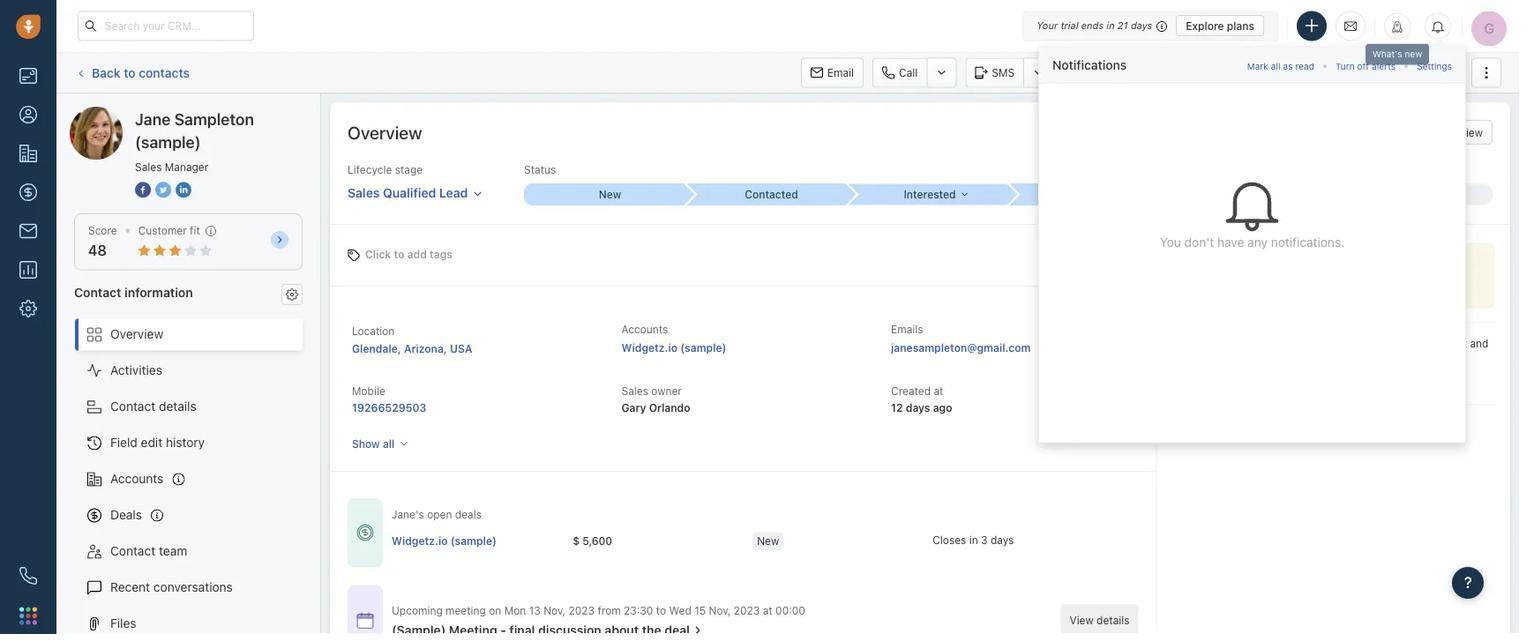 Task type: locate. For each thing, give the bounding box(es) containing it.
1 horizontal spatial new
[[757, 535, 780, 547]]

ago
[[933, 402, 953, 414]]

details up history
[[159, 399, 197, 414]]

2023 left 00:00 on the right bottom of the page
[[734, 604, 760, 617]]

1 horizontal spatial overview
[[348, 122, 422, 143]]

0 horizontal spatial details
[[159, 399, 197, 414]]

jane down contacts at the left
[[135, 109, 171, 128]]

with
[[1223, 338, 1244, 350]]

details right view
[[1097, 615, 1130, 627]]

sales qualified lead
[[348, 185, 468, 200]]

contact down 48
[[74, 285, 121, 299]]

19266529503
[[352, 402, 427, 414]]

nov, right 15 at the left of the page
[[709, 604, 731, 617]]

0 vertical spatial widgetz.io (sample) link
[[622, 342, 727, 354]]

click
[[365, 248, 391, 261]]

fit
[[190, 225, 200, 237]]

had
[[1171, 338, 1191, 350]]

sampleton inside jane sampleton (sample)
[[174, 109, 254, 128]]

days right 3
[[991, 534, 1014, 547]]

2 nov, from the left
[[709, 604, 731, 617]]

0 horizontal spatial to
[[124, 65, 136, 80]]

nov, right the 13
[[544, 604, 566, 617]]

1 vertical spatial to
[[394, 248, 405, 261]]

0 horizontal spatial overview
[[110, 327, 163, 342]]

sales for sales activities
[[1242, 67, 1269, 79]]

usa
[[450, 342, 473, 355]]

your trial ends in 21 days
[[1037, 20, 1153, 31]]

0 horizontal spatial 2023
[[569, 604, 595, 617]]

1 horizontal spatial days
[[991, 534, 1014, 547]]

in
[[1107, 20, 1115, 31], [970, 534, 978, 547]]

sales left 'as'
[[1242, 67, 1269, 79]]

0 vertical spatial accounts
[[622, 323, 668, 336]]

1 vertical spatial new
[[757, 535, 780, 547]]

0 horizontal spatial widgetz.io (sample) link
[[392, 534, 497, 549]]

0 vertical spatial details
[[159, 399, 197, 414]]

jane sampleton (sample) up manager
[[135, 109, 254, 151]]

explore plans
[[1186, 19, 1255, 32]]

activities
[[110, 363, 162, 378]]

0 vertical spatial in
[[1107, 20, 1115, 31]]

don't
[[1185, 235, 1215, 249]]

1 horizontal spatial nov,
[[709, 604, 731, 617]]

score 48
[[88, 225, 117, 259]]

1 horizontal spatial to
[[394, 248, 405, 261]]

widgetz.io (sample) link up owner
[[622, 342, 727, 354]]

1 horizontal spatial 2023
[[734, 604, 760, 617]]

as
[[1284, 61, 1293, 71]]

days
[[1131, 20, 1153, 31], [906, 402, 931, 414], [991, 534, 1014, 547]]

all for mark
[[1271, 61, 1281, 71]]

add
[[407, 248, 427, 261]]

widgetz.io up owner
[[622, 342, 678, 354]]

Search your CRM... text field
[[78, 11, 254, 41]]

information
[[125, 285, 193, 299]]

document
[[1418, 338, 1468, 350]]

(sample) up owner
[[681, 342, 727, 354]]

days for closes in 3 days
[[991, 534, 1014, 547]]

2 vertical spatial to
[[656, 604, 666, 617]]

2 vertical spatial days
[[991, 534, 1014, 547]]

at up ago
[[934, 385, 944, 398]]

0 vertical spatial at
[[934, 385, 944, 398]]

in left 21
[[1107, 20, 1115, 31]]

overview up lifecycle stage
[[348, 122, 422, 143]]

negotiation / lost link
[[1170, 184, 1332, 205]]

task button
[[1063, 58, 1122, 88]]

0 horizontal spatial in
[[970, 534, 978, 547]]

1 vertical spatial days
[[906, 402, 931, 414]]

(sample) down deals
[[451, 535, 497, 547]]

sampleton up manager
[[174, 109, 254, 128]]

contact up the recent
[[110, 544, 156, 559]]

container_wx8msf4aqz5i3rn1 image left widgetz.io (sample)
[[357, 524, 374, 542]]

container_wx8msf4aqz5i3rn1 image left 'upcoming'
[[357, 612, 374, 630]]

jane's open deals
[[392, 509, 482, 521]]

mobile 19266529503
[[352, 385, 427, 414]]

mobile
[[352, 385, 386, 398]]

contact information
[[74, 285, 193, 299]]

widgetz.io (sample) link
[[622, 342, 727, 354], [392, 534, 497, 549]]

back to contacts link
[[74, 59, 191, 87]]

overview up "activities"
[[110, 327, 163, 342]]

customize overview
[[1384, 126, 1484, 139]]

1 horizontal spatial details
[[1097, 615, 1130, 627]]

sales down lifecycle
[[348, 185, 380, 200]]

arizona,
[[404, 342, 447, 355]]

janesampleton@gmail.com
[[891, 342, 1031, 354]]

0 horizontal spatial jane
[[105, 106, 132, 121]]

0 vertical spatial new
[[599, 189, 622, 201]]

mng settings image
[[286, 288, 298, 301]]

read
[[1296, 61, 1315, 71]]

to left add
[[394, 248, 405, 261]]

notifications.
[[1272, 235, 1345, 249]]

widgetz.io inside the accounts widgetz.io (sample)
[[622, 342, 678, 354]]

glendale, arizona, usa link
[[352, 342, 473, 355]]

wed
[[669, 604, 692, 617]]

0 vertical spatial overview
[[348, 122, 422, 143]]

closes
[[933, 534, 967, 547]]

container_wx8msf4aqz5i3rn1 image
[[357, 524, 374, 542], [357, 612, 374, 630], [692, 625, 704, 635]]

recent
[[110, 580, 150, 595]]

48 button
[[88, 242, 107, 259]]

sales for sales manager
[[135, 161, 162, 173]]

0 horizontal spatial at
[[763, 604, 773, 617]]

sampleton
[[136, 106, 196, 121], [174, 109, 254, 128]]

contact down "activities"
[[110, 399, 156, 414]]

contact for contact details
[[110, 399, 156, 414]]

1 horizontal spatial widgetz.io (sample) link
[[622, 342, 727, 354]]

2 vertical spatial contact
[[110, 544, 156, 559]]

lost
[[1277, 189, 1298, 201]]

what's new
[[1373, 49, 1423, 59]]

days right 21
[[1131, 20, 1153, 31]]

1 vertical spatial all
[[383, 438, 395, 450]]

0 vertical spatial widgetz.io
[[622, 342, 678, 354]]

1 vertical spatial widgetz.io (sample) link
[[392, 534, 497, 549]]

days for created at 12 days ago
[[906, 402, 931, 414]]

accounts up deals at bottom left
[[110, 472, 164, 486]]

you don't have any notifications.
[[1160, 235, 1345, 249]]

$ 5,600
[[573, 535, 613, 547]]

sales up facebook circled icon
[[135, 161, 162, 173]]

0 horizontal spatial all
[[383, 438, 395, 450]]

call button
[[873, 58, 927, 88]]

0 vertical spatial to
[[124, 65, 136, 80]]

at inside created at 12 days ago
[[934, 385, 944, 398]]

jane
[[105, 106, 132, 121], [135, 109, 171, 128]]

the
[[1352, 338, 1368, 350]]

2023
[[569, 604, 595, 617], [734, 604, 760, 617]]

meeting
[[446, 604, 486, 617]]

1 horizontal spatial all
[[1271, 61, 1281, 71]]

0 horizontal spatial accounts
[[110, 472, 164, 486]]

widgetz.io down the jane's
[[392, 535, 448, 547]]

ends
[[1082, 20, 1104, 31]]

1 horizontal spatial widgetz.io
[[622, 342, 678, 354]]

contact
[[74, 285, 121, 299], [110, 399, 156, 414], [110, 544, 156, 559]]

email image
[[1345, 19, 1357, 33]]

a
[[1194, 338, 1200, 350]]

0 horizontal spatial widgetz.io
[[392, 535, 448, 547]]

1 horizontal spatial at
[[934, 385, 944, 398]]

to inside "link"
[[124, 65, 136, 80]]

12
[[891, 402, 903, 414]]

alerts
[[1372, 61, 1396, 71]]

at left 00:00 on the right bottom of the page
[[763, 604, 773, 617]]

upcoming
[[392, 604, 443, 617]]

0 horizontal spatial nov,
[[544, 604, 566, 617]]

(sample) up sales manager
[[135, 132, 201, 151]]

2023 left from
[[569, 604, 595, 617]]

all left 'as'
[[1271, 61, 1281, 71]]

asap.
[[1240, 353, 1267, 365]]

mon
[[505, 604, 526, 617]]

closes in 3 days
[[933, 534, 1014, 547]]

to left wed
[[656, 604, 666, 617]]

field edit history
[[110, 436, 205, 450]]

negotiation
[[1208, 189, 1267, 201]]

(sample) up manager
[[200, 106, 250, 121]]

to for click
[[394, 248, 405, 261]]

0 horizontal spatial days
[[906, 402, 931, 414]]

row
[[392, 524, 1113, 560]]

call
[[899, 67, 918, 79]]

sales inside sales owner gary orlando
[[622, 385, 649, 398]]

overview
[[348, 122, 422, 143], [110, 327, 163, 342]]

1 vertical spatial details
[[1097, 615, 1130, 627]]

customer
[[138, 225, 187, 237]]

at
[[934, 385, 944, 398], [763, 604, 773, 617]]

days down the created
[[906, 402, 931, 414]]

0 vertical spatial all
[[1271, 61, 1281, 71]]

1 horizontal spatial accounts
[[622, 323, 668, 336]]

contact team
[[110, 544, 187, 559]]

1 vertical spatial accounts
[[110, 472, 164, 486]]

show
[[352, 438, 380, 450]]

contact details
[[110, 399, 197, 414]]

widgetz.io (sample) link down the open
[[392, 534, 497, 549]]

widgetz.io
[[622, 342, 678, 354], [392, 535, 448, 547]]

customize
[[1384, 126, 1436, 139]]

accounts inside the accounts widgetz.io (sample)
[[622, 323, 668, 336]]

0 vertical spatial days
[[1131, 20, 1153, 31]]

accounts up owner
[[622, 323, 668, 336]]

sales manager
[[135, 161, 209, 173]]

2 horizontal spatial days
[[1131, 20, 1153, 31]]

what's new tooltip
[[1366, 44, 1430, 69]]

details for view details
[[1097, 615, 1130, 627]]

all right show
[[383, 438, 395, 450]]

in left 3
[[970, 534, 978, 547]]

location
[[352, 325, 395, 337]]

days inside created at 12 days ago
[[906, 402, 931, 414]]

sales up gary
[[622, 385, 649, 398]]

0 vertical spatial contact
[[74, 285, 121, 299]]

score
[[88, 225, 117, 237]]

to right back
[[124, 65, 136, 80]]

0 horizontal spatial new
[[599, 189, 622, 201]]

back
[[92, 65, 121, 80]]

accounts for accounts
[[110, 472, 164, 486]]

jane down back
[[105, 106, 132, 121]]

1 vertical spatial contact
[[110, 399, 156, 414]]

(sample) inside jane sampleton (sample)
[[135, 132, 201, 151]]

open
[[427, 509, 452, 521]]

on
[[489, 604, 502, 617]]

$
[[573, 535, 580, 547]]

off
[[1358, 61, 1370, 71]]



Task type: vqa. For each thing, say whether or not it's contained in the screenshot.
to corresponding to Click
yes



Task type: describe. For each thing, give the bounding box(es) containing it.
you
[[1160, 235, 1182, 249]]

what's
[[1373, 49, 1403, 59]]

sms button
[[966, 58, 1024, 88]]

your
[[1037, 20, 1058, 31]]

explore
[[1186, 19, 1225, 32]]

jane.
[[1247, 338, 1274, 350]]

sms
[[992, 67, 1015, 79]]

quote
[[1208, 353, 1237, 365]]

new link
[[524, 184, 686, 206]]

field
[[110, 436, 138, 450]]

details for contact details
[[159, 399, 197, 414]]

contact for contact information
[[74, 285, 121, 299]]

team
[[159, 544, 187, 559]]

history
[[166, 436, 205, 450]]

overview
[[1439, 126, 1484, 139]]

facebook circled image
[[135, 180, 151, 199]]

container_wx8msf4aqz5i3rn1 image down 15 at the left of the page
[[692, 625, 704, 635]]

stage
[[395, 164, 423, 176]]

explore plans link
[[1177, 15, 1265, 36]]

/
[[1270, 189, 1274, 201]]

48
[[88, 242, 107, 259]]

have
[[1218, 235, 1245, 249]]

email button
[[801, 58, 864, 88]]

1 nov, from the left
[[544, 604, 566, 617]]

sampleton down contacts at the left
[[136, 106, 196, 121]]

5,600
[[583, 535, 613, 547]]

status
[[524, 164, 556, 176]]

lifecycle
[[348, 164, 392, 176]]

1 vertical spatial at
[[763, 604, 773, 617]]

freshworks switcher image
[[19, 607, 37, 625]]

deals
[[110, 508, 142, 523]]

settings
[[1417, 61, 1453, 71]]

turn
[[1336, 61, 1355, 71]]

add deal
[[1379, 67, 1423, 79]]

1 vertical spatial overview
[[110, 327, 163, 342]]

1 2023 from the left
[[569, 604, 595, 617]]

(sample) inside row
[[451, 535, 497, 547]]

trial
[[1061, 20, 1079, 31]]

view details link
[[1061, 605, 1139, 635]]

sales for sales qualified lead
[[348, 185, 380, 200]]

call link
[[873, 58, 927, 88]]

twitter circled image
[[155, 180, 171, 199]]

3
[[981, 534, 988, 547]]

emails
[[891, 323, 924, 336]]

1 vertical spatial widgetz.io
[[392, 535, 448, 547]]

new inside 'link'
[[599, 189, 622, 201]]

container_wx8msf4aqz5i3rn1 image for view details
[[357, 612, 374, 630]]

customer fit
[[138, 225, 200, 237]]

phone element
[[11, 559, 46, 594]]

phone image
[[19, 567, 37, 585]]

1 horizontal spatial in
[[1107, 20, 1115, 31]]

row containing closes in 3 days
[[392, 524, 1113, 560]]

upcoming meeting on mon 13 nov, 2023 from 23:30 to wed 15 nov, 2023 at 00:00
[[392, 604, 806, 617]]

she
[[1277, 338, 1296, 350]]

13
[[529, 604, 541, 617]]

deal
[[1402, 67, 1423, 79]]

jane sampleton (sample) down contacts at the left
[[105, 106, 250, 121]]

to for back
[[124, 65, 136, 80]]

container_wx8msf4aqz5i3rn1 image for widgetz.io (sample)
[[357, 524, 374, 542]]

orlando
[[649, 402, 691, 414]]

location glendale, arizona, usa
[[352, 325, 473, 355]]

contacts
[[139, 65, 190, 80]]

proposal
[[1371, 338, 1415, 350]]

view
[[1070, 615, 1094, 627]]

linkedin circled image
[[176, 180, 192, 199]]

21
[[1118, 20, 1129, 31]]

all for show
[[383, 438, 395, 450]]

manager
[[165, 161, 209, 173]]

view details
[[1070, 615, 1130, 627]]

2 horizontal spatial to
[[656, 604, 666, 617]]

00:00
[[776, 604, 806, 617]]

add deal button
[[1352, 58, 1432, 88]]

had a call with jane. she requested the proposal document and pricing quote asap.
[[1171, 338, 1489, 365]]

accounts widgetz.io (sample)
[[622, 323, 727, 354]]

from
[[598, 604, 621, 617]]

edit
[[141, 436, 163, 450]]

15
[[695, 604, 706, 617]]

sales owner gary orlando
[[622, 385, 691, 414]]

jane's
[[392, 509, 424, 521]]

lead
[[439, 185, 468, 200]]

lifecycle stage
[[348, 164, 423, 176]]

mark
[[1248, 61, 1269, 71]]

show all
[[352, 438, 395, 450]]

negotiation / lost button
[[1170, 184, 1332, 205]]

emails janesampleton@gmail.com
[[891, 323, 1031, 354]]

notifications
[[1053, 57, 1127, 72]]

click to add tags
[[365, 248, 453, 261]]

sales activities
[[1242, 67, 1317, 79]]

mark all as read link
[[1248, 56, 1315, 73]]

contacted
[[745, 189, 798, 201]]

back to contacts
[[92, 65, 190, 80]]

glendale,
[[352, 342, 401, 355]]

1 horizontal spatial jane
[[135, 109, 171, 128]]

widgetz.io (sample)
[[392, 535, 497, 547]]

(sample) inside the accounts widgetz.io (sample)
[[681, 342, 727, 354]]

contact for contact team
[[110, 544, 156, 559]]

customize overview button
[[1357, 120, 1493, 145]]

any
[[1248, 235, 1268, 249]]

interested link
[[847, 184, 1009, 205]]

1 vertical spatial in
[[970, 534, 978, 547]]

turn off alerts
[[1336, 61, 1396, 71]]

2 2023 from the left
[[734, 604, 760, 617]]

created at 12 days ago
[[891, 385, 953, 414]]

plans
[[1228, 19, 1255, 32]]

accounts for accounts widgetz.io (sample)
[[622, 323, 668, 336]]



